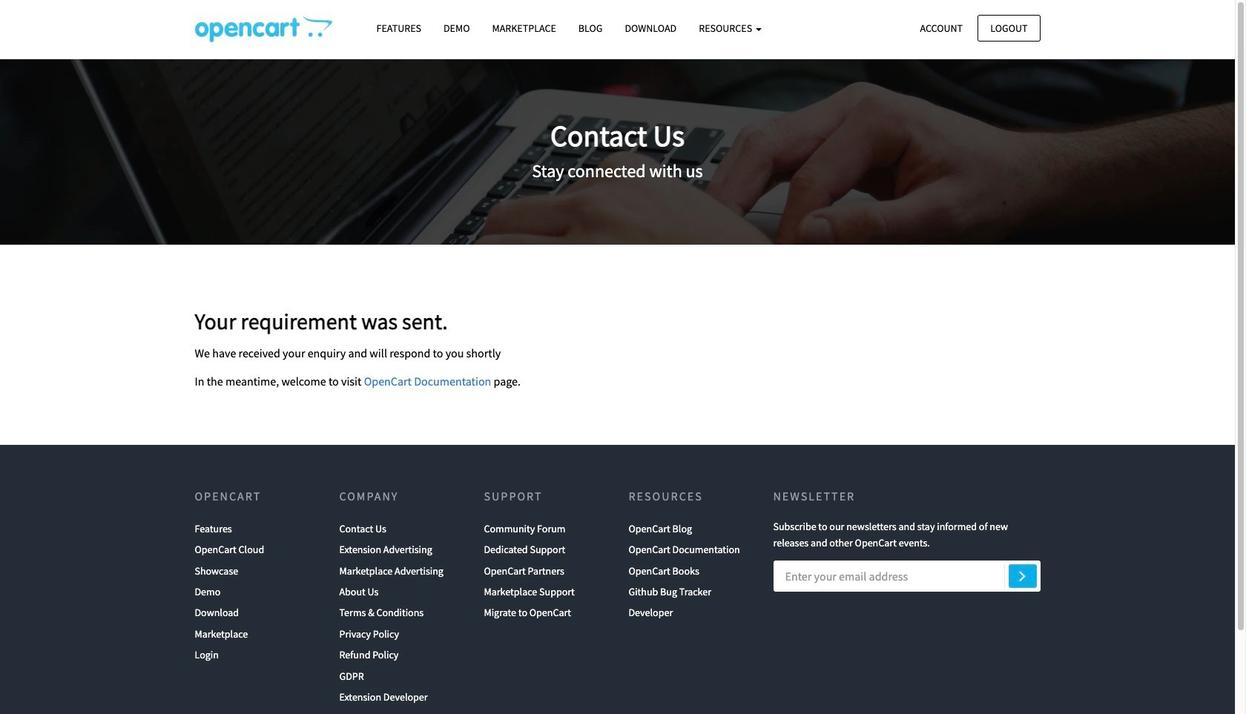 Task type: vqa. For each thing, say whether or not it's contained in the screenshot.
OpenCart - Contact Support Success image
yes



Task type: describe. For each thing, give the bounding box(es) containing it.
angle right image
[[1020, 567, 1026, 585]]

opencart - contact support success image
[[195, 16, 332, 42]]



